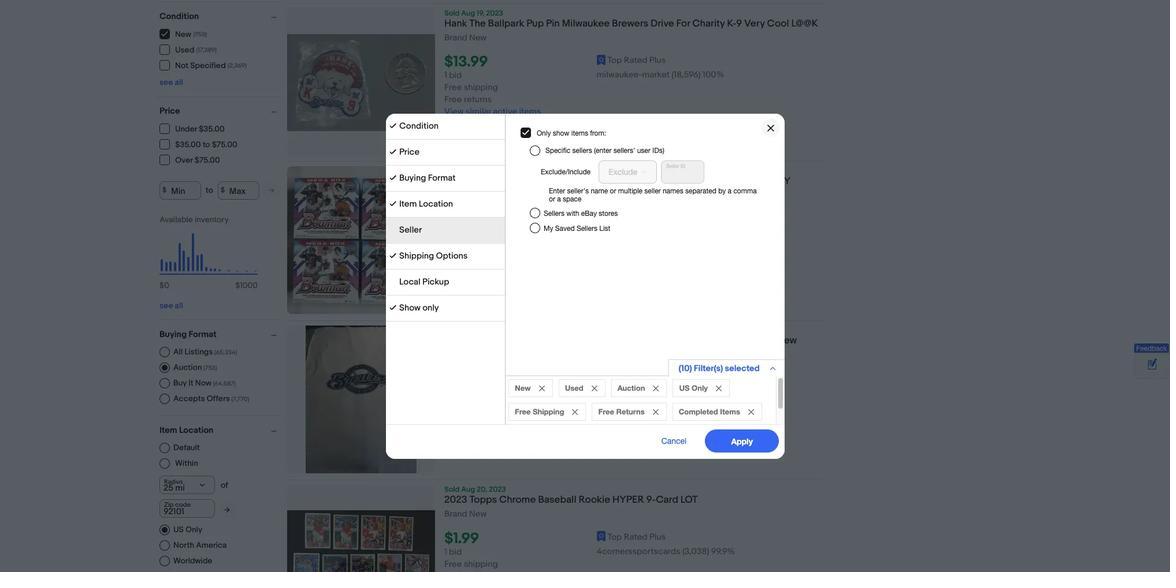 Task type: vqa. For each thing, say whether or not it's contained in the screenshot.
Worldwide
yes



Task type: describe. For each thing, give the bounding box(es) containing it.
(65,334)
[[214, 349, 237, 356]]

returns inside free shipping free returns view similar active items sell one like this
[[464, 264, 492, 275]]

$35.00 inside under $35.00 "link"
[[199, 124, 225, 134]]

buy it now (64,587)
[[173, 378, 236, 388]]

1 for $13.99
[[445, 70, 447, 81]]

2023 for ballpark
[[486, 9, 503, 18]]

see for condition
[[160, 77, 173, 87]]

brewers inside sold  aug 19, 2023 hank the ballpark pup pin milwaukee brewers drive for charity k-9 very cool l@@k brand new
[[612, 18, 649, 29]]

bowman
[[543, 176, 582, 187]]

price for price dropdown button
[[160, 105, 180, 116]]

pup
[[527, 18, 544, 29]]

condition tab
[[386, 114, 505, 140]]

market for milwaukee-market (18,596) 100%
[[642, 399, 670, 410]]

space
[[563, 195, 582, 203]]

feedback
[[1137, 345, 1167, 353]]

my
[[544, 225, 553, 233]]

19, for of
[[477, 166, 485, 176]]

worldwide
[[173, 556, 212, 566]]

seller
[[644, 187, 661, 195]]

free left returns on the right of the page
[[598, 407, 614, 417]]

2023 topps chrome baseball rookie hyper 9-card lot link
[[445, 495, 825, 510]]

3 sell from the top
[[445, 448, 459, 459]]

aug inside sold  aug 19, 2023 lot of 4 (four) 2021 bowman baseball trading cards mega boxes factory sealed brand new
[[461, 166, 475, 176]]

1 vertical spatial us
[[173, 525, 184, 535]]

new inside sold  aug 20, 2023 2023 topps chrome baseball rookie hyper 9-card lot brand new
[[469, 510, 487, 520]]

filter applied image
[[389, 304, 396, 311]]

location for item location dropdown button
[[179, 425, 214, 436]]

sealed
[[445, 188, 480, 199]]

free down options
[[445, 264, 462, 275]]

free inside the 4cornerssportscards (3,038) 99.9% free shipping
[[445, 559, 462, 570]]

completed
[[679, 407, 718, 417]]

!
[[474, 348, 477, 359]]

buying for buying format dropdown button
[[160, 329, 187, 340]]

of
[[221, 481, 228, 490]]

1 horizontal spatial sellers
[[577, 225, 597, 233]]

brand inside milwaukee brewers promo sga blanket big huge 39" x 56" baseball brand new l@@k !
[[749, 335, 775, 347]]

4cornerssportscards
[[597, 547, 681, 558]]

 (753) Items text field
[[202, 364, 217, 372]]

shipping inside free shipping free returns view similar active items sell one like this
[[464, 252, 498, 263]]

brewers inside milwaukee brewers promo sga blanket big huge 39" x 56" baseball brand new l@@k !
[[495, 335, 531, 347]]

shipping options
[[399, 251, 468, 262]]

buying for buying format tab
[[399, 173, 426, 184]]

4 top from the top
[[608, 532, 622, 543]]

0 horizontal spatial sellers
[[544, 210, 564, 218]]

under $35.00
[[175, 124, 225, 134]]

2 1 bid from the top
[[445, 240, 462, 251]]

hank
[[445, 18, 467, 29]]

saved
[[555, 225, 575, 233]]

buying format tab
[[386, 166, 505, 192]]

seller
[[399, 225, 422, 236]]

(10) filter(s) selected
[[679, 363, 760, 374]]

1 rated from the top
[[624, 55, 648, 66]]

k-
[[727, 18, 737, 29]]

filter applied image for item location
[[389, 200, 396, 207]]

free returns
[[598, 407, 645, 417]]

seller's
[[567, 187, 589, 195]]

hank the ballpark pup pin milwaukee brewers drive for charity k-9 very cool l@@k link
[[445, 18, 825, 33]]

tab list containing condition
[[386, 114, 505, 322]]

1 plus from the top
[[650, 55, 666, 66]]

blanket
[[588, 335, 621, 347]]

filter applied image for buying format
[[389, 174, 396, 181]]

3 rated from the top
[[624, 385, 648, 396]]

new (753)
[[175, 29, 207, 39]]

shipping inside the 4cornerssportscards (3,038) 99.9% free shipping
[[464, 559, 498, 570]]

(753) for new
[[193, 31, 207, 38]]

3 one from the top
[[461, 448, 476, 459]]

all listings (65,334)
[[173, 347, 237, 357]]

show
[[553, 129, 569, 137]]

0 horizontal spatial or
[[549, 195, 555, 203]]

1 vertical spatial $75.00
[[195, 156, 220, 165]]

remove filter - condition - used image
[[591, 386, 597, 392]]

completed items
[[679, 407, 740, 417]]

9-
[[647, 495, 656, 507]]

1 top from the top
[[608, 55, 622, 66]]

bid for $1.99
[[449, 547, 462, 558]]

filter applied image for price
[[389, 148, 396, 155]]

auction for auction (753)
[[173, 363, 202, 373]]

2021
[[520, 176, 541, 187]]

name
[[591, 187, 608, 195]]

x
[[684, 335, 689, 347]]

remove filter - shipping options - free shipping image
[[572, 410, 578, 415]]

offers
[[207, 394, 230, 404]]

active inside free shipping free returns view similar active items sell one like this
[[493, 276, 517, 287]]

promo
[[533, 335, 563, 347]]

4 top rated plus from the top
[[608, 532, 666, 543]]

free up the pickup
[[445, 252, 462, 263]]

returns inside milwaukee-market (18,596) 100% free shipping free returns view similar active items sell one like this
[[464, 94, 492, 105]]

condition for condition tab
[[399, 121, 438, 132]]

similar inside milwaukee-market (18,596) 100% free shipping free returns view similar active items sell one like this
[[466, 106, 491, 117]]

names
[[663, 187, 683, 195]]

lot of 4 (four) 2021 bowman baseball trading cards mega boxes factory sealed link
[[445, 176, 825, 203]]

milwaukee- for milwaukee-market (18,596) 100%
[[597, 399, 642, 410]]

1000
[[240, 281, 258, 290]]

north america
[[173, 541, 227, 551]]

(17,389)
[[196, 46, 217, 54]]

mega
[[690, 176, 716, 187]]

item location tab
[[386, 192, 505, 218]]

specific sellers (enter sellers' user ids)
[[545, 147, 664, 155]]

very
[[745, 18, 765, 29]]

remove filter - buying format - auction image
[[653, 386, 659, 392]]

item location for item location tab
[[399, 199, 453, 210]]

0 horizontal spatial a
[[557, 195, 561, 203]]

remove filter - show only - free returns image
[[653, 410, 659, 415]]

Maximum Value in $ text field
[[218, 181, 259, 200]]

apply
[[731, 436, 753, 446]]

local pickup
[[399, 277, 449, 288]]

$ 1000
[[235, 281, 258, 290]]

3 like from the top
[[478, 448, 492, 459]]

for
[[677, 18, 691, 29]]

buying format for buying format dropdown button
[[160, 329, 217, 340]]

free left 'remove filter - shipping options - free shipping' icon
[[515, 407, 531, 417]]

list
[[599, 225, 610, 233]]

19, for the
[[477, 9, 485, 18]]

3 returns from the top
[[464, 424, 492, 435]]

default link
[[160, 443, 200, 454]]

sold  aug 19, 2023 lot of 4 (four) 2021 bowman baseball trading cards mega boxes factory sealed brand new
[[445, 166, 791, 213]]

this inside milwaukee-market (18,596) 100% free shipping free returns view similar active items sell one like this
[[494, 119, 508, 130]]

ballpark
[[488, 18, 525, 29]]

america
[[196, 541, 227, 551]]

my saved sellers list
[[544, 225, 610, 233]]

lot of 4 (four) 2021 bowman baseball trading cards mega boxes factory sealed image
[[287, 166, 435, 314]]

2023 left topps
[[445, 495, 467, 507]]

specific
[[545, 147, 570, 155]]

item location button
[[160, 425, 282, 436]]

1 vertical spatial us only
[[173, 525, 202, 535]]

default
[[173, 443, 200, 453]]

returns
[[616, 407, 645, 417]]

sold for $13.99
[[445, 9, 460, 18]]

20,
[[477, 486, 487, 495]]

0 vertical spatial us only
[[679, 384, 708, 393]]

$35.00 inside $35.00 to $75.00 link
[[175, 140, 201, 150]]

3 top rated plus from the top
[[608, 385, 666, 396]]

milwaukee-market (18,596) 100% free shipping free returns view similar active items sell one like this
[[445, 69, 724, 130]]

1 view similar active items link from the top
[[445, 106, 541, 117]]

 (7,770) Items text field
[[230, 396, 250, 403]]

accepts
[[173, 394, 205, 404]]

baseball for trading
[[584, 176, 622, 187]]

one inside free shipping free returns view similar active items sell one like this
[[461, 289, 476, 300]]

new inside milwaukee brewers promo sga blanket big huge 39" x 56" baseball brand new l@@k !
[[777, 335, 797, 347]]

1 horizontal spatial us
[[679, 384, 690, 393]]

lot inside sold  aug 20, 2023 2023 topps chrome baseball rookie hyper 9-card lot brand new
[[681, 495, 698, 507]]

boxes
[[718, 176, 746, 187]]

local
[[399, 277, 420, 288]]

0 vertical spatial to
[[203, 140, 210, 150]]

cards
[[660, 176, 688, 187]]

$35.00 to $75.00 link
[[160, 139, 238, 150]]

buy
[[173, 378, 187, 388]]

3 plus from the top
[[650, 385, 666, 396]]

chrome
[[499, 495, 536, 507]]

$1.99
[[445, 530, 479, 548]]

2023 for chrome
[[489, 486, 506, 495]]

see all for condition
[[160, 77, 183, 87]]

see all for price
[[160, 301, 183, 311]]

2023 for 4
[[486, 166, 503, 176]]

(7,770)
[[231, 396, 250, 403]]

milwaukee- for milwaukee-market (18,596) 100% free shipping free returns view similar active items sell one like this
[[597, 69, 642, 80]]

99.9%
[[712, 547, 735, 558]]

items inside milwaukee-market (18,596) 100% free shipping free returns view similar active items sell one like this
[[519, 106, 541, 117]]

$13.99
[[445, 53, 488, 71]]

1 top rated plus from the top
[[608, 55, 666, 66]]

separated
[[685, 187, 716, 195]]



Task type: locate. For each thing, give the bounding box(es) containing it.
1 horizontal spatial shipping
[[533, 407, 564, 417]]

big
[[623, 335, 638, 347]]

2 sold from the top
[[445, 166, 460, 176]]

brand inside sold  aug 19, 2023 hank the ballpark pup pin milwaukee brewers drive for charity k-9 very cool l@@k brand new
[[445, 32, 467, 43]]

one up price tab
[[461, 119, 476, 130]]

2 view from the top
[[445, 276, 464, 287]]

$75.00 down '$35.00 to $75.00'
[[195, 156, 220, 165]]

0 vertical spatial bid
[[449, 70, 462, 81]]

1 1 bid from the top
[[445, 70, 462, 81]]

2 100% from the top
[[703, 399, 724, 410]]

0 horizontal spatial item
[[160, 425, 177, 436]]

0 vertical spatial brewers
[[612, 18, 649, 29]]

2023 topps chrome baseball rookie hyper 9-card lot heading
[[445, 495, 698, 507]]

1 see all button from the top
[[160, 77, 183, 87]]

0 vertical spatial see all
[[160, 77, 183, 87]]

2023
[[486, 9, 503, 18], [486, 166, 503, 176], [489, 486, 506, 495], [445, 495, 467, 507]]

filter applied image inside price tab
[[389, 148, 396, 155]]

1 returns from the top
[[464, 94, 492, 105]]

2 vertical spatial only
[[186, 525, 202, 535]]

milwaukee- down remove filter - condition - used "image"
[[597, 399, 642, 410]]

top down sold  aug 19, 2023 hank the ballpark pup pin milwaukee brewers drive for charity k-9 very cool l@@k brand new
[[608, 55, 622, 66]]

all for price
[[175, 301, 183, 311]]

2 vertical spatial baseball
[[538, 495, 577, 507]]

sold down price tab
[[445, 166, 460, 176]]

(18,596) for milwaukee-market (18,596) 100%
[[672, 399, 701, 410]]

1 vertical spatial market
[[642, 399, 670, 410]]

3 1 bid from the top
[[445, 547, 462, 558]]

0 vertical spatial $35.00
[[199, 124, 225, 134]]

buying format down price tab
[[399, 173, 455, 184]]

l@@k inside sold  aug 19, 2023 hank the ballpark pup pin milwaukee brewers drive for charity k-9 very cool l@@k brand new
[[792, 18, 818, 29]]

2023 right 20,
[[489, 486, 506, 495]]

2 vertical spatial this
[[494, 448, 508, 459]]

(64,587)
[[213, 380, 236, 388]]

3 filter applied image from the top
[[389, 174, 396, 181]]

rated
[[624, 55, 648, 66], [624, 225, 648, 236], [624, 385, 648, 396], [624, 532, 648, 543]]

0 vertical spatial shipping
[[399, 251, 434, 262]]

baseball for brand
[[708, 335, 747, 347]]

location
[[419, 199, 453, 210], [179, 425, 214, 436]]

0 horizontal spatial us
[[173, 525, 184, 535]]

lot up sealed
[[445, 176, 461, 187]]

drive
[[651, 18, 674, 29]]

3 this from the top
[[494, 448, 508, 459]]

1 bid for $1.99
[[445, 547, 462, 558]]

available inventory
[[160, 215, 229, 225]]

0 vertical spatial baseball
[[584, 176, 622, 187]]

market for milwaukee-market (18,596) 100% free shipping free returns view similar active items sell one like this
[[642, 69, 670, 80]]

under
[[175, 124, 197, 134]]

buying
[[399, 173, 426, 184], [160, 329, 187, 340]]

remove filter - item location - us only image
[[716, 386, 722, 392]]

1 vertical spatial like
[[478, 289, 492, 300]]

returns down the $13.99
[[464, 94, 492, 105]]

1 vertical spatial see
[[160, 301, 173, 311]]

2 see all from the top
[[160, 301, 183, 311]]

free down the $13.99
[[445, 82, 462, 93]]

like down shipping options tab
[[478, 289, 492, 300]]

top rated plus up returns on the right of the page
[[608, 385, 666, 396]]

sellers
[[572, 147, 592, 155]]

0 horizontal spatial item location
[[160, 425, 214, 436]]

0 vertical spatial see all button
[[160, 77, 183, 87]]

0 horizontal spatial buying format
[[160, 329, 217, 340]]

1 vertical spatial all
[[175, 301, 183, 311]]

2 top rated plus from the top
[[608, 225, 666, 236]]

1 100% from the top
[[703, 69, 724, 80]]

2 market from the top
[[642, 399, 670, 410]]

format inside tab
[[428, 173, 455, 184]]

see
[[160, 77, 173, 87], [160, 301, 173, 311]]

user
[[637, 147, 650, 155]]

 (64,587) Items text field
[[212, 380, 236, 388]]

2023 inside sold  aug 19, 2023 hank the ballpark pup pin milwaukee brewers drive for charity k-9 very cool l@@k brand new
[[486, 9, 503, 18]]

1 horizontal spatial brewers
[[612, 18, 649, 29]]

tab list
[[386, 114, 505, 322]]

aug inside sold  aug 20, 2023 2023 topps chrome baseball rookie hyper 9-card lot brand new
[[461, 486, 475, 495]]

2023 topps chrome baseball rookie hyper 9-card lot image
[[287, 511, 435, 573]]

aug inside sold  aug 19, 2023 hank the ballpark pup pin milwaukee brewers drive for charity k-9 very cool l@@k brand new
[[461, 9, 475, 18]]

1 1 from the top
[[445, 70, 447, 81]]

1 see from the top
[[160, 77, 173, 87]]

0 vertical spatial l@@k
[[792, 18, 818, 29]]

returns down options
[[464, 264, 492, 275]]

new inside sold  aug 19, 2023 hank the ballpark pup pin milwaukee brewers drive for charity k-9 very cool l@@k brand new
[[469, 32, 487, 43]]

(753) up used (17,389)
[[193, 31, 207, 38]]

location up default
[[179, 425, 214, 436]]

options
[[436, 251, 468, 262]]

aug left 20,
[[461, 486, 475, 495]]

0 vertical spatial shipping
[[464, 82, 498, 93]]

1 horizontal spatial l@@k
[[792, 18, 818, 29]]

sold inside sold  aug 19, 2023 hank the ballpark pup pin milwaukee brewers drive for charity k-9 very cool l@@k brand new
[[445, 9, 460, 18]]

milwaukee- inside milwaukee-market (18,596) 100% free shipping free returns view similar active items sell one like this
[[597, 69, 642, 80]]

the
[[470, 18, 486, 29]]

(753) inside new (753)
[[193, 31, 207, 38]]

(2,369)
[[228, 62, 247, 69]]

condition for condition dropdown button
[[160, 11, 199, 22]]

0 horizontal spatial location
[[179, 425, 214, 436]]

view down options
[[445, 276, 464, 287]]

1 vertical spatial this
[[494, 289, 508, 300]]

2023 right the
[[486, 9, 503, 18]]

us only down (10)
[[679, 384, 708, 393]]

1 view from the top
[[445, 106, 464, 117]]

aug left ballpark
[[461, 9, 475, 18]]

100% down "charity" in the right top of the page
[[703, 69, 724, 80]]

rated up 4cornerssportscards
[[624, 532, 648, 543]]

0 vertical spatial sell one like this link
[[445, 119, 508, 130]]

buying format button
[[160, 329, 282, 340]]

stores
[[599, 210, 618, 218]]

3 sell one like this link from the top
[[445, 448, 508, 459]]

sell inside free shipping free returns view similar active items sell one like this
[[445, 289, 459, 300]]

19, right hank
[[477, 9, 485, 18]]

1 sell one like this link from the top
[[445, 119, 508, 130]]

auction up returns on the right of the page
[[618, 384, 645, 393]]

only left show
[[537, 129, 551, 137]]

1 filter applied image from the top
[[389, 122, 396, 129]]

format for buying format dropdown button
[[189, 329, 217, 340]]

brand up selected at the right bottom
[[749, 335, 775, 347]]

north
[[173, 541, 194, 551]]

0 vertical spatial view similar active items link
[[445, 106, 541, 117]]

aug left "4"
[[461, 166, 475, 176]]

see all button for price
[[160, 301, 183, 311]]

pin
[[546, 18, 560, 29]]

all up all
[[175, 301, 183, 311]]

rated left remove filter - buying format - auction icon on the right bottom of page
[[624, 385, 648, 396]]

0 vertical spatial us
[[679, 384, 690, 393]]

to left maximum value in $ text box
[[206, 186, 213, 195]]

format for buying format tab
[[428, 173, 455, 184]]

view similar active items link down the $13.99
[[445, 106, 541, 117]]

free up condition tab
[[445, 94, 462, 105]]

1 horizontal spatial only
[[537, 129, 551, 137]]

format up all listings (65,334)
[[189, 329, 217, 340]]

4 rated from the top
[[624, 532, 648, 543]]

0 horizontal spatial milwaukee
[[445, 335, 492, 347]]

item location for item location dropdown button
[[160, 425, 214, 436]]

4 filter applied image from the top
[[389, 200, 396, 207]]

items inside dialog
[[571, 129, 588, 137]]

1 vertical spatial condition
[[399, 121, 438, 132]]

1 vertical spatial item location
[[160, 425, 214, 436]]

1 this from the top
[[494, 119, 508, 130]]

1 (18,596) from the top
[[672, 69, 701, 80]]

similar inside free shipping free returns view similar active items sell one like this
[[466, 276, 491, 287]]

shipping inside shipping options tab
[[399, 251, 434, 262]]

with
[[566, 210, 579, 218]]

now
[[195, 378, 212, 388]]

filter applied image for condition
[[389, 122, 396, 129]]

remove filter - show only - completed items image
[[748, 410, 754, 415]]

item up seller
[[399, 199, 417, 210]]

None text field
[[661, 160, 704, 184]]

condition button
[[160, 11, 282, 22]]

1 horizontal spatial milwaukee
[[562, 18, 610, 29]]

1 horizontal spatial location
[[419, 199, 453, 210]]

2 bid from the top
[[449, 240, 462, 251]]

1 bid for $13.99
[[445, 70, 462, 81]]

trading
[[624, 176, 658, 187]]

free up sell one like this
[[445, 424, 462, 435]]

lot of 4 (four) 2021 bowman baseball trading cards mega boxes factory sealed heading
[[445, 176, 791, 199]]

(753) for auction
[[203, 364, 217, 372]]

baseball inside sold  aug 19, 2023 lot of 4 (four) 2021 bowman baseball trading cards mega boxes factory sealed brand new
[[584, 176, 622, 187]]

a left space
[[557, 195, 561, 203]]

within
[[175, 459, 198, 469]]

filter applied image inside condition tab
[[389, 122, 396, 129]]

100% down 'remove filter - item location - us only' icon
[[703, 399, 724, 410]]

condition inside tab
[[399, 121, 438, 132]]

1 vertical spatial 100%
[[703, 399, 724, 410]]

comma
[[734, 187, 757, 195]]

view inside free shipping free returns view similar active items sell one like this
[[445, 276, 464, 287]]

shipping options tab
[[386, 244, 505, 270]]

0 vertical spatial sold
[[445, 9, 460, 18]]

1 vertical spatial sellers
[[577, 225, 597, 233]]

1 vertical spatial sell
[[445, 289, 459, 300]]

see all button down not
[[160, 77, 183, 87]]

1 market from the top
[[642, 69, 670, 80]]

brand down hank
[[445, 32, 467, 43]]

item for item location tab
[[399, 199, 417, 210]]

(18,596) down 'for'
[[672, 69, 701, 80]]

$35.00 up '$35.00 to $75.00'
[[199, 124, 225, 134]]

hyper
[[613, 495, 644, 507]]

price for price tab
[[399, 147, 419, 158]]

2 vertical spatial sold
[[445, 486, 460, 495]]

see all down not
[[160, 77, 183, 87]]

1 horizontal spatial or
[[610, 187, 616, 195]]

enter seller's name or multiple seller names separated by a comma or a space
[[549, 187, 757, 203]]

0 vertical spatial milwaukee-
[[597, 69, 642, 80]]

brewers left drive
[[612, 18, 649, 29]]

see all button for condition
[[160, 77, 183, 87]]

cancel
[[661, 437, 687, 446]]

1 vertical spatial sold
[[445, 166, 460, 176]]

item for item location dropdown button
[[160, 425, 177, 436]]

all for condition
[[175, 77, 183, 87]]

1 milwaukee- from the top
[[597, 69, 642, 80]]

used for used
[[565, 384, 583, 393]]

all
[[175, 77, 183, 87], [175, 301, 183, 311]]

milwaukee inside milwaukee brewers promo sga blanket big huge 39" x 56" baseball brand new l@@k !
[[445, 335, 492, 347]]

baseball inside milwaukee brewers promo sga blanket big huge 39" x 56" baseball brand new l@@k !
[[708, 335, 747, 347]]

0 vertical spatial 1 bid
[[445, 70, 462, 81]]

1 aug from the top
[[461, 9, 475, 18]]

5 filter applied image from the top
[[389, 252, 396, 259]]

item location
[[399, 199, 453, 210], [160, 425, 214, 436]]

location for item location tab
[[419, 199, 453, 210]]

0 vertical spatial buying
[[399, 173, 426, 184]]

4 plus from the top
[[650, 532, 666, 543]]

north america link
[[160, 541, 227, 551]]

apply button
[[705, 430, 779, 453]]

price up under at top left
[[160, 105, 180, 116]]

1 vertical spatial format
[[189, 329, 217, 340]]

brand up $1.99
[[445, 510, 467, 520]]

2 one from the top
[[461, 289, 476, 300]]

1 see all from the top
[[160, 77, 183, 87]]

sell
[[445, 119, 459, 130], [445, 289, 459, 300], [445, 448, 459, 459]]

shipping
[[464, 82, 498, 93], [464, 252, 498, 263], [464, 559, 498, 570]]

see all down 0
[[160, 301, 183, 311]]

0
[[164, 281, 169, 290]]

top down stores
[[608, 225, 622, 236]]

see all button down 0
[[160, 301, 183, 311]]

2 all from the top
[[175, 301, 183, 311]]

sold inside sold  aug 20, 2023 2023 topps chrome baseball rookie hyper 9-card lot brand new
[[445, 486, 460, 495]]

0 vertical spatial market
[[642, 69, 670, 80]]

show only
[[399, 303, 439, 314]]

factory
[[748, 176, 791, 187]]

2 see from the top
[[160, 301, 173, 311]]

2 sell one like this link from the top
[[445, 289, 508, 300]]

1 all from the top
[[175, 77, 183, 87]]

brand inside sold  aug 20, 2023 2023 topps chrome baseball rookie hyper 9-card lot brand new
[[445, 510, 467, 520]]

0 vertical spatial lot
[[445, 176, 461, 187]]

all down not
[[175, 77, 183, 87]]

milwaukee brewers promo sga blanket big huge 39" x 56" baseball brand new l@@k ! heading
[[445, 335, 797, 359]]

multiple
[[618, 187, 643, 195]]

2 horizontal spatial baseball
[[708, 335, 747, 347]]

apply within filter image
[[224, 507, 230, 514]]

enter
[[549, 187, 565, 195]]

2 19, from the top
[[477, 166, 485, 176]]

used (17,389)
[[175, 45, 217, 55]]

1 similar from the top
[[466, 106, 491, 117]]

1 vertical spatial sell one like this link
[[445, 289, 508, 300]]

shipping down "remove filter - condition - new" image
[[533, 407, 564, 417]]

1 vertical spatial price
[[399, 147, 419, 158]]

not
[[175, 61, 189, 71]]

1 horizontal spatial buying
[[399, 173, 426, 184]]

only inside 'us only' link
[[186, 525, 202, 535]]

view inside milwaukee-market (18,596) 100% free shipping free returns view similar active items sell one like this
[[445, 106, 464, 117]]

view similar active items link down options
[[445, 276, 541, 287]]

1 vertical spatial 1
[[445, 240, 447, 251]]

(18,596) for milwaukee-market (18,596) 100% free shipping free returns view similar active items sell one like this
[[672, 69, 701, 80]]

like inside free shipping free returns view similar active items sell one like this
[[478, 289, 492, 300]]

0 horizontal spatial buying
[[160, 329, 187, 340]]

like up price tab
[[478, 119, 492, 130]]

brewers
[[612, 18, 649, 29], [495, 335, 531, 347]]

l@@k
[[792, 18, 818, 29], [445, 348, 471, 359]]

2023 inside sold  aug 19, 2023 lot of 4 (four) 2021 bowman baseball trading cards mega boxes factory sealed brand new
[[486, 166, 503, 176]]

2 vertical spatial one
[[461, 448, 476, 459]]

dialog
[[0, 0, 1171, 573]]

selected
[[725, 363, 760, 374]]

1 vertical spatial lot
[[681, 495, 698, 507]]

1 19, from the top
[[477, 9, 485, 18]]

Minimum Value in $ text field
[[160, 181, 201, 200]]

1 horizontal spatial used
[[565, 384, 583, 393]]

sold  aug 20, 2023 2023 topps chrome baseball rookie hyper 9-card lot brand new
[[445, 486, 698, 520]]

filter applied image inside item location tab
[[389, 200, 396, 207]]

19, inside sold  aug 19, 2023 lot of 4 (four) 2021 bowman baseball trading cards mega boxes factory sealed brand new
[[477, 166, 485, 176]]

1 horizontal spatial baseball
[[584, 176, 622, 187]]

2 plus from the top
[[650, 225, 666, 236]]

format down price tab
[[428, 173, 455, 184]]

2 aug from the top
[[461, 166, 475, 176]]

milwaukee brewers promo sga blanket big huge 39" x 56" baseball brand new l@@k !
[[445, 335, 797, 359]]

0 vertical spatial sellers
[[544, 210, 564, 218]]

price down condition tab
[[399, 147, 419, 158]]

1
[[445, 70, 447, 81], [445, 240, 447, 251], [445, 547, 447, 558]]

all
[[173, 347, 183, 357]]

sellers with ebay stores
[[544, 210, 618, 218]]

like inside milwaukee-market (18,596) 100% free shipping free returns view similar active items sell one like this
[[478, 119, 492, 130]]

filter(s)
[[694, 363, 723, 374]]

0 vertical spatial condition
[[160, 11, 199, 22]]

lot
[[445, 176, 461, 187], [681, 495, 698, 507]]

2 filter applied image from the top
[[389, 148, 396, 155]]

price tab
[[386, 140, 505, 166]]

lot right card at bottom
[[681, 495, 698, 507]]

1 vertical spatial only
[[692, 384, 708, 393]]

used up not
[[175, 45, 194, 55]]

2 like from the top
[[478, 289, 492, 300]]

0 horizontal spatial brewers
[[495, 335, 531, 347]]

sell one like this
[[445, 448, 508, 459]]

only
[[537, 129, 551, 137], [692, 384, 708, 393], [186, 525, 202, 535]]

bid for $13.99
[[449, 70, 462, 81]]

new inside sold  aug 19, 2023 lot of 4 (four) 2021 bowman baseball trading cards mega boxes factory sealed brand new
[[469, 202, 487, 213]]

1 vertical spatial auction
[[618, 384, 645, 393]]

buying inside tab
[[399, 173, 426, 184]]

active
[[493, 106, 517, 117], [493, 276, 517, 287]]

brand inside sold  aug 19, 2023 lot of 4 (four) 2021 bowman baseball trading cards mega boxes factory sealed brand new
[[445, 202, 467, 213]]

3 1 from the top
[[445, 547, 447, 558]]

1 vertical spatial aug
[[461, 166, 475, 176]]

rookie
[[579, 495, 611, 507]]

0 horizontal spatial price
[[160, 105, 180, 116]]

2 vertical spatial like
[[478, 448, 492, 459]]

sellers down ebay
[[577, 225, 597, 233]]

milwaukee- down sold  aug 19, 2023 hank the ballpark pup pin milwaukee brewers drive for charity k-9 very cool l@@k brand new
[[597, 69, 642, 80]]

exclude/include
[[541, 168, 591, 176]]

milwaukee brewers promo sga blanket big huge 39" x 56" baseball brand new l@@k ! image
[[306, 326, 417, 474]]

rated right list
[[624, 225, 648, 236]]

2 vertical spatial shipping
[[464, 559, 498, 570]]

condition up price tab
[[399, 121, 438, 132]]

returns up sell one like this
[[464, 424, 492, 435]]

1 active from the top
[[493, 106, 517, 117]]

(753)
[[193, 31, 207, 38], [203, 364, 217, 372]]

None text field
[[160, 500, 215, 518]]

1 vertical spatial to
[[206, 186, 213, 195]]

19, inside sold  aug 19, 2023 hank the ballpark pup pin milwaukee brewers drive for charity k-9 very cool l@@k brand new
[[477, 9, 485, 18]]

sell down "free returns"
[[445, 448, 459, 459]]

plus down enter seller's name or multiple seller names separated by a comma or a space
[[650, 225, 666, 236]]

us down (10)
[[679, 384, 690, 393]]

filter applied image
[[389, 122, 396, 129], [389, 148, 396, 155], [389, 174, 396, 181], [389, 200, 396, 207], [389, 252, 396, 259]]

2 active from the top
[[493, 276, 517, 287]]

aug for $1.99
[[461, 486, 475, 495]]

bid
[[449, 70, 462, 81], [449, 240, 462, 251], [449, 547, 462, 558]]

1 horizontal spatial lot
[[681, 495, 698, 507]]

100%
[[703, 69, 724, 80], [703, 399, 724, 410]]

1 vertical spatial milwaukee
[[445, 335, 492, 347]]

1 horizontal spatial item location
[[399, 199, 453, 210]]

topps
[[470, 495, 497, 507]]

baseball
[[584, 176, 622, 187], [708, 335, 747, 347], [538, 495, 577, 507]]

2 vertical spatial 1
[[445, 547, 447, 558]]

location down buying format tab
[[419, 199, 453, 210]]

100% for milwaukee-market (18,596) 100% free shipping free returns view similar active items sell one like this
[[703, 69, 724, 80]]

item location inside tab
[[399, 199, 453, 210]]

2 returns from the top
[[464, 264, 492, 275]]

over $75.00 link
[[160, 155, 221, 165]]

3 bid from the top
[[449, 547, 462, 558]]

active inside milwaukee-market (18,596) 100% free shipping free returns view similar active items sell one like this
[[493, 106, 517, 117]]

item location up default
[[160, 425, 214, 436]]

filter applied image inside buying format tab
[[389, 174, 396, 181]]

similar down the $13.99
[[466, 106, 491, 117]]

market
[[642, 69, 670, 80], [642, 399, 670, 410]]

free returns
[[445, 424, 492, 435]]

$75.00
[[212, 140, 237, 150], [195, 156, 220, 165]]

inventory
[[195, 215, 229, 225]]

condition
[[160, 11, 199, 22], [399, 121, 438, 132]]

1 vertical spatial one
[[461, 289, 476, 300]]

2 view similar active items link from the top
[[445, 276, 541, 287]]

or left space
[[549, 195, 555, 203]]

1 for $1.99
[[445, 547, 447, 558]]

item inside tab
[[399, 199, 417, 210]]

1 horizontal spatial item
[[399, 199, 417, 210]]

pickup
[[422, 277, 449, 288]]

1 bid from the top
[[449, 70, 462, 81]]

milwaukee inside sold  aug 19, 2023 hank the ballpark pup pin milwaukee brewers drive for charity k-9 very cool l@@k brand new
[[562, 18, 610, 29]]

4cornerssportscards (3,038) 99.9% free shipping
[[445, 547, 735, 570]]

brewers left promo
[[495, 335, 531, 347]]

shipping
[[399, 251, 434, 262], [533, 407, 564, 417]]

2 this from the top
[[494, 289, 508, 300]]

2 sell from the top
[[445, 289, 459, 300]]

used for used (17,389)
[[175, 45, 194, 55]]

1 horizontal spatial a
[[728, 187, 732, 195]]

(753) up buy it now (64,587)
[[203, 364, 217, 372]]

top up 4cornerssportscards
[[608, 532, 622, 543]]

2 see all button from the top
[[160, 301, 183, 311]]

0 vertical spatial format
[[428, 173, 455, 184]]

1 shipping from the top
[[464, 82, 498, 93]]

by
[[718, 187, 726, 195]]

0 horizontal spatial us only
[[173, 525, 202, 535]]

1 vertical spatial 1 bid
[[445, 240, 462, 251]]

buying up all
[[160, 329, 187, 340]]

(753) inside auction (753)
[[203, 364, 217, 372]]

dialog containing condition
[[0, 0, 1171, 573]]

only left 'remove filter - item location - us only' icon
[[692, 384, 708, 393]]

1 one from the top
[[461, 119, 476, 130]]

3 sold from the top
[[445, 486, 460, 495]]

1 vertical spatial view
[[445, 276, 464, 287]]

one down "free returns"
[[461, 448, 476, 459]]

sold left 20,
[[445, 486, 460, 495]]

1 horizontal spatial buying format
[[399, 173, 455, 184]]

0 horizontal spatial only
[[186, 525, 202, 535]]

this inside free shipping free returns view similar active items sell one like this
[[494, 289, 508, 300]]

3 shipping from the top
[[464, 559, 498, 570]]

2 similar from the top
[[466, 276, 491, 287]]

one down options
[[461, 289, 476, 300]]

1 vertical spatial see all
[[160, 301, 183, 311]]

remove filter - condition - new image
[[539, 386, 545, 392]]

 (65,334) Items text field
[[213, 349, 237, 356]]

only
[[422, 303, 439, 314]]

price inside price tab
[[399, 147, 419, 158]]

item location up seller
[[399, 199, 453, 210]]

lot inside sold  aug 19, 2023 lot of 4 (four) 2021 bowman baseball trading cards mega boxes factory sealed brand new
[[445, 176, 461, 187]]

sell inside milwaukee-market (18,596) 100% free shipping free returns view similar active items sell one like this
[[445, 119, 459, 130]]

sell up price tab
[[445, 119, 459, 130]]

9
[[737, 18, 742, 29]]

2 vertical spatial returns
[[464, 424, 492, 435]]

0 vertical spatial $75.00
[[212, 140, 237, 150]]

sell one like this link down the pickup
[[445, 289, 508, 300]]

like down "free returns"
[[478, 448, 492, 459]]

graph of available inventory between $0 and $1000+ image
[[160, 215, 258, 296]]

condition up new (753)
[[160, 11, 199, 22]]

used left remove filter - condition - used "image"
[[565, 384, 583, 393]]

0 vertical spatial see
[[160, 77, 173, 87]]

item up default link
[[160, 425, 177, 436]]

over $75.00
[[175, 156, 220, 165]]

location inside tab
[[419, 199, 453, 210]]

auction for auction
[[618, 384, 645, 393]]

1 like from the top
[[478, 119, 492, 130]]

2 top from the top
[[608, 225, 622, 236]]

39"
[[667, 335, 681, 347]]

see for price
[[160, 301, 173, 311]]

baseball inside sold  aug 20, 2023 2023 topps chrome baseball rookie hyper 9-card lot brand new
[[538, 495, 577, 507]]

(enter
[[594, 147, 612, 155]]

$35.00 to $75.00
[[175, 140, 237, 150]]

0 vertical spatial buying format
[[399, 173, 455, 184]]

only show items from:
[[537, 129, 606, 137]]

2 1 from the top
[[445, 240, 447, 251]]

1 vertical spatial baseball
[[708, 335, 747, 347]]

sold inside sold  aug 19, 2023 lot of 4 (four) 2021 bowman baseball trading cards mega boxes factory sealed brand new
[[445, 166, 460, 176]]

sold for $1.99
[[445, 486, 460, 495]]

one inside milwaukee-market (18,596) 100% free shipping free returns view similar active items sell one like this
[[461, 119, 476, 130]]

aug for $13.99
[[461, 9, 475, 18]]

show only tab
[[386, 296, 505, 322]]

0 vertical spatial price
[[160, 105, 180, 116]]

$35.00 up over $75.00 link
[[175, 140, 201, 150]]

items
[[519, 106, 541, 117], [571, 129, 588, 137], [519, 276, 541, 287]]

$75.00 down under $35.00
[[212, 140, 237, 150]]

2 rated from the top
[[624, 225, 648, 236]]

market down remove filter - buying format - auction icon on the right bottom of page
[[642, 399, 670, 410]]

us only up north
[[173, 525, 202, 535]]

3 aug from the top
[[461, 486, 475, 495]]

sga
[[565, 335, 586, 347]]

plus down drive
[[650, 55, 666, 66]]

auction up it
[[173, 363, 202, 373]]

us up north
[[173, 525, 184, 535]]

1 sell from the top
[[445, 119, 459, 130]]

0 horizontal spatial format
[[189, 329, 217, 340]]

items inside free shipping free returns view similar active items sell one like this
[[519, 276, 541, 287]]

auction (753)
[[173, 363, 217, 373]]

100% for milwaukee-market (18,596) 100%
[[703, 399, 724, 410]]

filter applied image for shipping options
[[389, 252, 396, 259]]

3 top from the top
[[608, 385, 622, 396]]

filter applied image inside shipping options tab
[[389, 252, 396, 259]]

0 vertical spatial like
[[478, 119, 492, 130]]

2 shipping from the top
[[464, 252, 498, 263]]

2 (18,596) from the top
[[672, 399, 701, 410]]

2 horizontal spatial only
[[692, 384, 708, 393]]

(18,596) inside milwaukee-market (18,596) 100% free shipping free returns view similar active items sell one like this
[[672, 69, 701, 80]]

1 sold from the top
[[445, 9, 460, 18]]

1 vertical spatial used
[[565, 384, 583, 393]]

0 vertical spatial used
[[175, 45, 194, 55]]

1 vertical spatial 19,
[[477, 166, 485, 176]]

hank the ballpark pup pin milwaukee brewers drive for charity k-9 very cool l@@k heading
[[445, 18, 818, 29]]

0 vertical spatial one
[[461, 119, 476, 130]]

buying format for buying format tab
[[399, 173, 455, 184]]

sellers
[[544, 210, 564, 218], [577, 225, 597, 233]]

l@@k inside milwaukee brewers promo sga blanket big huge 39" x 56" baseball brand new l@@k !
[[445, 348, 471, 359]]

(18,596) right remove filter - show only - free returns image
[[672, 399, 701, 410]]

2023 right "4"
[[486, 166, 503, 176]]

buying format inside tab
[[399, 173, 455, 184]]

1 horizontal spatial format
[[428, 173, 455, 184]]

market inside milwaukee-market (18,596) 100% free shipping free returns view similar active items sell one like this
[[642, 69, 670, 80]]

buying format up all
[[160, 329, 217, 340]]

sellers up my
[[544, 210, 564, 218]]

1 vertical spatial milwaukee-
[[597, 399, 642, 410]]

2 milwaukee- from the top
[[597, 399, 642, 410]]

top rated plus up 4cornerssportscards
[[608, 532, 666, 543]]

cancel button
[[649, 430, 699, 453]]

shipping down seller
[[399, 251, 434, 262]]

hank the ballpark pup pin milwaukee brewers drive for charity k-9 very cool l@@k image
[[287, 34, 435, 131]]

ids)
[[652, 147, 664, 155]]

shipping inside milwaukee-market (18,596) 100% free shipping free returns view similar active items sell one like this
[[464, 82, 498, 93]]

100% inside milwaukee-market (18,596) 100% free shipping free returns view similar active items sell one like this
[[703, 69, 724, 80]]



